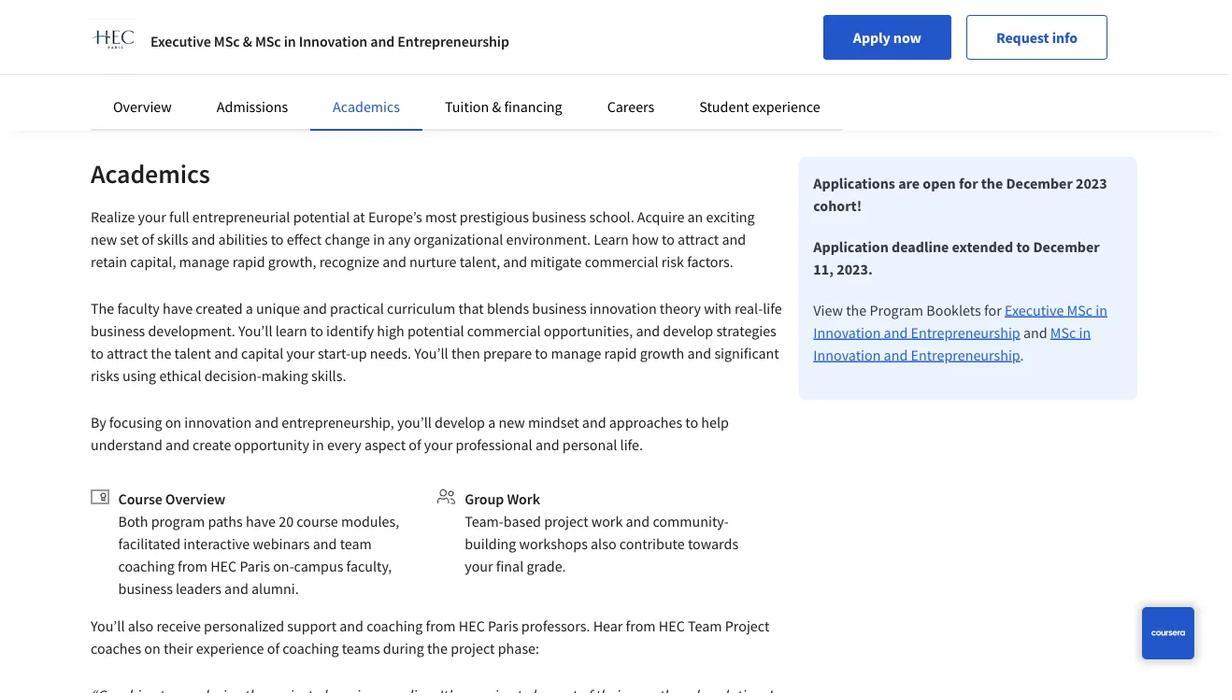 Task type: locate. For each thing, give the bounding box(es) containing it.
1 vertical spatial entrepreneurship
[[911, 324, 1021, 342]]

0 horizontal spatial on
[[144, 640, 161, 658]]

now
[[894, 28, 922, 47]]

0 vertical spatial academics
[[333, 97, 400, 116]]

0 horizontal spatial manage
[[179, 252, 230, 271]]

& right tuition at left
[[492, 97, 501, 116]]

innovation inside by focusing on innovation and entrepreneurship, you'll develop a new mindset and approaches to help understand and create opportunity in every aspect of your professional and personal life.
[[184, 413, 252, 432]]

you'll also receive personalized support and coaching from hec paris professors. hear from hec team project coaches on their experience of coaching teams during the project phase:
[[91, 617, 770, 658]]

your down the learn
[[287, 344, 315, 363]]

0 horizontal spatial develop
[[435, 413, 485, 432]]

europe's
[[368, 208, 422, 226]]

on inside by focusing on innovation and entrepreneurship, you'll develop a new mindset and approaches to help understand and create opportunity in every aspect of your professional and personal life.
[[165, 413, 182, 432]]

entrepreneurship down "executive msc in innovation and entrepreneurship" link at the right of the page
[[911, 346, 1021, 365]]

msc in innovation and entrepreneurship link
[[814, 324, 1091, 365]]

rapid down opportunities, on the top of page
[[604, 344, 637, 363]]

0 horizontal spatial paris
[[240, 557, 270, 576]]

paris
[[240, 557, 270, 576], [488, 617, 519, 636]]

0 vertical spatial paris
[[240, 557, 270, 576]]

executive inside executive msc in innovation and entrepreneurship
[[1005, 301, 1064, 320]]

develop
[[663, 322, 714, 340], [435, 413, 485, 432]]

a inside the faculty have created a unique and practical curriculum that blends business innovation theory with real-life business development. you'll learn to identify high potential commercial opportunities, and develop strategies to attract the talent and capital your start-up needs. you'll then prepare to manage rapid growth and significant risks using ethical decision-making skills.
[[246, 299, 253, 318]]

1 vertical spatial commercial
[[467, 322, 541, 340]]

business up environment. at the top of the page
[[532, 208, 587, 226]]

on left their
[[144, 640, 161, 658]]

during
[[383, 640, 424, 658]]

a left unique
[[246, 299, 253, 318]]

for right open
[[959, 174, 978, 193]]

also up coaches
[[128, 617, 154, 636]]

the
[[981, 174, 1003, 193], [846, 301, 867, 320], [151, 344, 171, 363], [427, 640, 448, 658]]

mitigate
[[530, 252, 582, 271]]

info
[[1052, 28, 1078, 47]]

1 vertical spatial december
[[1034, 237, 1100, 256]]

the up ethical
[[151, 344, 171, 363]]

executive msc in innovation and entrepreneurship
[[814, 301, 1108, 342]]

2 horizontal spatial hec
[[659, 617, 685, 636]]

have left '20'
[[246, 512, 276, 531]]

innovation inside msc in innovation and entrepreneurship
[[814, 346, 881, 365]]

new inside by focusing on innovation and entrepreneurship, you'll develop a new mindset and approaches to help understand and create opportunity in every aspect of your professional and personal life.
[[499, 413, 525, 432]]

experience inside you'll also receive personalized support and coaching from hec paris professors. hear from hec team project coaches on their experience of coaching teams during the project phase:
[[196, 640, 264, 658]]

attract
[[678, 230, 719, 249], [107, 344, 148, 363]]

project inside group work team-based project work and community- building workshops also contribute towards your final grade.
[[544, 512, 589, 531]]

executive up .
[[1005, 301, 1064, 320]]

business
[[532, 208, 587, 226], [532, 299, 587, 318], [91, 322, 145, 340], [118, 580, 173, 598]]

to up risks
[[91, 344, 104, 363]]

to
[[271, 230, 284, 249], [662, 230, 675, 249], [1017, 237, 1031, 256], [310, 322, 323, 340], [91, 344, 104, 363], [535, 344, 548, 363], [686, 413, 699, 432]]

develop down theory
[[663, 322, 714, 340]]

effect
[[287, 230, 322, 249]]

hec left "team" on the bottom
[[659, 617, 685, 636]]

project up workshops on the left of the page
[[544, 512, 589, 531]]

to left the help
[[686, 413, 699, 432]]

attract up using
[[107, 344, 148, 363]]

hec down interactive
[[211, 557, 237, 576]]

coaching up during at the bottom left of page
[[367, 617, 423, 636]]

1 vertical spatial &
[[492, 97, 501, 116]]

2 vertical spatial entrepreneurship
[[911, 346, 1021, 365]]

in inside realize your full entrepreneurial potential at europe's most prestigious business school. acquire an exciting new set of skills and abilities to effect change in any organizational environment. learn how to attract and retain capital, manage rapid growth, recognize and nurture talent, and mitigate commercial risk factors.
[[373, 230, 385, 249]]

0 horizontal spatial you'll
[[91, 617, 125, 636]]

0 horizontal spatial of
[[142, 230, 154, 249]]

alumni.
[[252, 580, 299, 598]]

0 vertical spatial potential
[[293, 208, 350, 226]]

1 horizontal spatial innovation
[[590, 299, 657, 318]]

to up risk
[[662, 230, 675, 249]]

rapid inside the faculty have created a unique and practical curriculum that blends business innovation theory with real-life business development. you'll learn to identify high potential commercial opportunities, and develop strategies to attract the talent and capital your start-up needs. you'll then prepare to manage rapid growth and significant risks using ethical decision-making skills.
[[604, 344, 637, 363]]

0 horizontal spatial have
[[163, 299, 193, 318]]

the right open
[[981, 174, 1003, 193]]

0 vertical spatial of
[[142, 230, 154, 249]]

professional
[[456, 436, 533, 454]]

final
[[496, 557, 524, 576]]

course overview both program paths have 20 course modules, facilitated interactive webinars and team coaching from hec paris on-campus faculty, business leaders and alumni.
[[118, 490, 399, 598]]

december inside applications are open for the december 2023 cohort!
[[1006, 174, 1073, 193]]

potential inside the faculty have created a unique and practical curriculum that blends business innovation theory with real-life business development. you'll learn to identify high potential commercial opportunities, and develop strategies to attract the talent and capital your start-up needs. you'll then prepare to manage rapid growth and significant risks using ethical decision-making skills.
[[408, 322, 464, 340]]

develop inside the faculty have created a unique and practical curriculum that blends business innovation theory with real-life business development. you'll learn to identify high potential commercial opportunities, and develop strategies to attract the talent and capital your start-up needs. you'll then prepare to manage rapid growth and significant risks using ethical decision-making skills.
[[663, 322, 714, 340]]

on right focusing at the left of the page
[[165, 413, 182, 432]]

your inside realize your full entrepreneurial potential at europe's most prestigious business school. acquire an exciting new set of skills and abilities to effect change in any organizational environment. learn how to attract and retain capital, manage rapid growth, recognize and nurture talent, and mitigate commercial risk factors.
[[138, 208, 166, 226]]

december down 2023 on the right
[[1034, 237, 1100, 256]]

project left phase:
[[451, 640, 495, 658]]

1 horizontal spatial new
[[499, 413, 525, 432]]

coaching inside course overview both program paths have 20 course modules, facilitated interactive webinars and team coaching from hec paris on-campus faculty, business leaders and alumni.
[[118, 557, 175, 576]]

you'll up "capital"
[[238, 322, 273, 340]]

program
[[870, 301, 924, 320]]

hec left professors.
[[459, 617, 485, 636]]

1 vertical spatial manage
[[551, 344, 601, 363]]

full
[[169, 208, 189, 226]]

and inside msc in innovation and entrepreneurship
[[884, 346, 908, 365]]

0 vertical spatial executive
[[151, 32, 211, 50]]

executive right hec paris logo
[[151, 32, 211, 50]]

your down you'll
[[424, 436, 453, 454]]

0 horizontal spatial &
[[243, 32, 252, 50]]

commercial up 'prepare'
[[467, 322, 541, 340]]

faculty,
[[346, 557, 392, 576]]

request info
[[997, 28, 1078, 47]]

real-
[[735, 299, 763, 318]]

new inside realize your full entrepreneurial potential at europe's most prestigious business school. acquire an exciting new set of skills and abilities to effect change in any organizational environment. learn how to attract and retain capital, manage rapid growth, recognize and nurture talent, and mitigate commercial risk factors.
[[91, 230, 117, 249]]

0 horizontal spatial rapid
[[233, 252, 265, 271]]

potential down curriculum
[[408, 322, 464, 340]]

prepare
[[483, 344, 532, 363]]

leaders
[[176, 580, 222, 598]]

1 horizontal spatial have
[[246, 512, 276, 531]]

0 vertical spatial rapid
[[233, 252, 265, 271]]

rapid down abilities
[[233, 252, 265, 271]]

up
[[351, 344, 367, 363]]

of down you'll
[[409, 436, 421, 454]]

potential
[[293, 208, 350, 226], [408, 322, 464, 340]]

approaches
[[609, 413, 683, 432]]

0 vertical spatial for
[[959, 174, 978, 193]]

your inside group work team-based project work and community- building workshops also contribute towards your final grade.
[[465, 557, 493, 576]]

you'll
[[397, 413, 432, 432]]

hec inside course overview both program paths have 20 course modules, facilitated interactive webinars and team coaching from hec paris on-campus faculty, business leaders and alumni.
[[211, 557, 237, 576]]

academics up full
[[91, 158, 215, 190]]

0 horizontal spatial potential
[[293, 208, 350, 226]]

have
[[163, 299, 193, 318], [246, 512, 276, 531]]

entrepreneurship up tuition at left
[[398, 32, 509, 50]]

0 vertical spatial new
[[91, 230, 117, 249]]

0 horizontal spatial project
[[451, 640, 495, 658]]

0 horizontal spatial attract
[[107, 344, 148, 363]]

0 vertical spatial you'll
[[238, 322, 273, 340]]

new up professional
[[499, 413, 525, 432]]

attract inside the faculty have created a unique and practical curriculum that blends business innovation theory with real-life business development. you'll learn to identify high potential commercial opportunities, and develop strategies to attract the talent and capital your start-up needs. you'll then prepare to manage rapid growth and significant risks using ethical decision-making skills.
[[107, 344, 148, 363]]

1 vertical spatial new
[[499, 413, 525, 432]]

prestigious
[[460, 208, 529, 226]]

for inside applications are open for the december 2023 cohort!
[[959, 174, 978, 193]]

potential up effect
[[293, 208, 350, 226]]

& up admissions
[[243, 32, 252, 50]]

commercial down learn
[[585, 252, 659, 271]]

0 vertical spatial coaching
[[118, 557, 175, 576]]

team
[[340, 535, 372, 554]]

0 horizontal spatial experience
[[196, 640, 264, 658]]

the right view on the top of page
[[846, 301, 867, 320]]

have inside the faculty have created a unique and practical curriculum that blends business innovation theory with real-life business development. you'll learn to identify high potential commercial opportunities, and develop strategies to attract the talent and capital your start-up needs. you'll then prepare to manage rapid growth and significant risks using ethical decision-making skills.
[[163, 299, 193, 318]]

1 horizontal spatial rapid
[[604, 344, 637, 363]]

1 vertical spatial project
[[451, 640, 495, 658]]

0 vertical spatial on
[[165, 413, 182, 432]]

1 horizontal spatial coaching
[[283, 640, 339, 658]]

then
[[451, 344, 480, 363]]

admissions link
[[217, 97, 288, 116]]

manage down 'skills' on the top of the page
[[179, 252, 230, 271]]

also down work
[[591, 535, 617, 554]]

how
[[632, 230, 659, 249]]

apply
[[853, 28, 891, 47]]

1 horizontal spatial project
[[544, 512, 589, 531]]

hec
[[211, 557, 237, 576], [459, 617, 485, 636], [659, 617, 685, 636]]

in inside by focusing on innovation and entrepreneurship, you'll develop a new mindset and approaches to help understand and create opportunity in every aspect of your professional and personal life.
[[312, 436, 324, 454]]

request
[[997, 28, 1050, 47]]

capital,
[[130, 252, 176, 271]]

2 vertical spatial innovation
[[814, 346, 881, 365]]

attract down an
[[678, 230, 719, 249]]

unique
[[256, 299, 300, 318]]

executive
[[151, 32, 211, 50], [1005, 301, 1064, 320]]

you'll up coaches
[[91, 617, 125, 636]]

0 horizontal spatial academics
[[91, 158, 215, 190]]

0 horizontal spatial also
[[128, 617, 154, 636]]

1 horizontal spatial commercial
[[585, 252, 659, 271]]

0 horizontal spatial commercial
[[467, 322, 541, 340]]

curriculum
[[387, 299, 456, 318]]

coaching down support
[[283, 640, 339, 658]]

1 vertical spatial executive
[[1005, 301, 1064, 320]]

you'll inside you'll also receive personalized support and coaching from hec paris professors. hear from hec team project coaches on their experience of coaching teams during the project phase:
[[91, 617, 125, 636]]

business up opportunities, on the top of page
[[532, 299, 587, 318]]

1 horizontal spatial develop
[[663, 322, 714, 340]]

life.
[[620, 436, 643, 454]]

1 horizontal spatial manage
[[551, 344, 601, 363]]

0 horizontal spatial innovation
[[184, 413, 252, 432]]

campus
[[294, 557, 343, 576]]

0 vertical spatial also
[[591, 535, 617, 554]]

0 horizontal spatial hec
[[211, 557, 237, 576]]

of down 'personalized'
[[267, 640, 280, 658]]

2 horizontal spatial of
[[409, 436, 421, 454]]

1 horizontal spatial also
[[591, 535, 617, 554]]

innovation inside the faculty have created a unique and practical curriculum that blends business innovation theory with real-life business development. you'll learn to identify high potential commercial opportunities, and develop strategies to attract the talent and capital your start-up needs. you'll then prepare to manage rapid growth and significant risks using ethical decision-making skills.
[[590, 299, 657, 318]]

rapid inside realize your full entrepreneurial potential at europe's most prestigious business school. acquire an exciting new set of skills and abilities to effect change in any organizational environment. learn how to attract and retain capital, manage rapid growth, recognize and nurture talent, and mitigate commercial risk factors.
[[233, 252, 265, 271]]

1 horizontal spatial hec
[[459, 617, 485, 636]]

1 horizontal spatial of
[[267, 640, 280, 658]]

1 vertical spatial also
[[128, 617, 154, 636]]

2 vertical spatial of
[[267, 640, 280, 658]]

of inside realize your full entrepreneurial potential at europe's most prestigious business school. acquire an exciting new set of skills and abilities to effect change in any organizational environment. learn how to attract and retain capital, manage rapid growth, recognize and nurture talent, and mitigate commercial risk factors.
[[142, 230, 154, 249]]

1 horizontal spatial executive
[[1005, 301, 1064, 320]]

blends
[[487, 299, 529, 318]]

coaching down facilitated
[[118, 557, 175, 576]]

december inside application deadline extended to december 11, 2023.
[[1034, 237, 1100, 256]]

december left 2023 on the right
[[1006, 174, 1073, 193]]

for right booklets on the top right
[[985, 301, 1002, 320]]

paris up phase:
[[488, 617, 519, 636]]

executive msc in innovation and entrepreneurship link
[[814, 301, 1108, 342]]

from inside course overview both program paths have 20 course modules, facilitated interactive webinars and team coaching from hec paris on-campus faculty, business leaders and alumni.
[[178, 557, 208, 576]]

business down facilitated
[[118, 580, 173, 598]]

msc
[[214, 32, 240, 50], [255, 32, 281, 50], [1067, 301, 1093, 320], [1051, 324, 1076, 342]]

new
[[91, 230, 117, 249], [499, 413, 525, 432]]

theory
[[660, 299, 701, 318]]

a inside by focusing on innovation and entrepreneurship, you'll develop a new mindset and approaches to help understand and create opportunity in every aspect of your professional and personal life.
[[488, 413, 496, 432]]

1 vertical spatial have
[[246, 512, 276, 531]]

and inside executive msc in innovation and entrepreneurship
[[884, 324, 908, 342]]

financing
[[504, 97, 563, 116]]

tuition & financing link
[[445, 97, 563, 116]]

1 horizontal spatial potential
[[408, 322, 464, 340]]

innovation up create in the left of the page
[[184, 413, 252, 432]]

1 vertical spatial potential
[[408, 322, 464, 340]]

course
[[297, 512, 338, 531]]

1 vertical spatial overview
[[165, 490, 225, 509]]

overview up program
[[165, 490, 225, 509]]

1 vertical spatial rapid
[[604, 344, 637, 363]]

extended
[[952, 237, 1014, 256]]

admissions
[[217, 97, 288, 116]]

start-
[[318, 344, 351, 363]]

to left effect
[[271, 230, 284, 249]]

1 vertical spatial a
[[488, 413, 496, 432]]

your left full
[[138, 208, 166, 226]]

0 vertical spatial have
[[163, 299, 193, 318]]

paris left on-
[[240, 557, 270, 576]]

a up professional
[[488, 413, 496, 432]]

your down building on the left of the page
[[465, 557, 493, 576]]

experience right student
[[752, 97, 821, 116]]

1 vertical spatial attract
[[107, 344, 148, 363]]

develop up professional
[[435, 413, 485, 432]]

personalized
[[204, 617, 284, 636]]

0 horizontal spatial executive
[[151, 32, 211, 50]]

change
[[325, 230, 370, 249]]

new up 'retain'
[[91, 230, 117, 249]]

entrepreneurship,
[[282, 413, 394, 432]]

both
[[118, 512, 148, 531]]

1 horizontal spatial paris
[[488, 617, 519, 636]]

1 horizontal spatial a
[[488, 413, 496, 432]]

manage
[[179, 252, 230, 271], [551, 344, 601, 363]]

factors.
[[687, 252, 734, 271]]

0 vertical spatial commercial
[[585, 252, 659, 271]]

1 vertical spatial of
[[409, 436, 421, 454]]

0 vertical spatial attract
[[678, 230, 719, 249]]

acquire
[[637, 208, 685, 226]]

1 vertical spatial innovation
[[184, 413, 252, 432]]

0 vertical spatial manage
[[179, 252, 230, 271]]

most
[[425, 208, 457, 226]]

student experience link
[[700, 97, 821, 116]]

business inside course overview both program paths have 20 course modules, facilitated interactive webinars and team coaching from hec paris on-campus faculty, business leaders and alumni.
[[118, 580, 173, 598]]

1 vertical spatial develop
[[435, 413, 485, 432]]

1 vertical spatial on
[[144, 640, 161, 658]]

overview down hec paris logo
[[113, 97, 172, 116]]

1 vertical spatial innovation
[[814, 324, 881, 342]]

1 horizontal spatial academics
[[333, 97, 400, 116]]

workshops
[[519, 535, 588, 554]]

1 vertical spatial coaching
[[367, 617, 423, 636]]

by
[[91, 413, 106, 432]]

focusing
[[109, 413, 162, 432]]

manage down opportunities, on the top of page
[[551, 344, 601, 363]]

1 vertical spatial you'll
[[414, 344, 449, 363]]

2023.
[[837, 260, 873, 279]]

an
[[688, 208, 703, 226]]

organizational
[[414, 230, 503, 249]]

development.
[[148, 322, 235, 340]]

0 horizontal spatial coaching
[[118, 557, 175, 576]]

0 horizontal spatial for
[[959, 174, 978, 193]]

entrepreneurship down booklets on the top right
[[911, 324, 1021, 342]]

0 vertical spatial innovation
[[590, 299, 657, 318]]

you'll
[[238, 322, 273, 340], [414, 344, 449, 363], [91, 617, 125, 636]]

you'll left then
[[414, 344, 449, 363]]

1 horizontal spatial you'll
[[238, 322, 273, 340]]

create
[[193, 436, 231, 454]]

2 horizontal spatial you'll
[[414, 344, 449, 363]]

to right extended
[[1017, 237, 1031, 256]]

have up development.
[[163, 299, 193, 318]]

business inside realize your full entrepreneurial potential at europe's most prestigious business school. acquire an exciting new set of skills and abilities to effect change in any organizational environment. learn how to attract and retain capital, manage rapid growth, recognize and nurture talent, and mitigate commercial risk factors.
[[532, 208, 587, 226]]

grade.
[[527, 557, 566, 576]]

msc inside msc in innovation and entrepreneurship
[[1051, 324, 1076, 342]]

the right during at the bottom left of page
[[427, 640, 448, 658]]

innovation up opportunities, on the top of page
[[590, 299, 657, 318]]

2 vertical spatial you'll
[[91, 617, 125, 636]]

academics down executive msc & msc in innovation and entrepreneurship on the top of page
[[333, 97, 400, 116]]

project
[[544, 512, 589, 531], [451, 640, 495, 658]]

experience down 'personalized'
[[196, 640, 264, 658]]

0 horizontal spatial new
[[91, 230, 117, 249]]

1 vertical spatial paris
[[488, 617, 519, 636]]

msc inside executive msc in innovation and entrepreneurship
[[1067, 301, 1093, 320]]

1 vertical spatial for
[[985, 301, 1002, 320]]

of right set
[[142, 230, 154, 249]]

and inside group work team-based project work and community- building workshops also contribute towards your final grade.
[[626, 512, 650, 531]]

0 vertical spatial develop
[[663, 322, 714, 340]]

0 vertical spatial experience
[[752, 97, 821, 116]]

0 horizontal spatial a
[[246, 299, 253, 318]]

0 horizontal spatial from
[[178, 557, 208, 576]]

tuition & financing
[[445, 97, 563, 116]]



Task type: describe. For each thing, give the bounding box(es) containing it.
entrepreneurship inside executive msc in innovation and entrepreneurship
[[911, 324, 1021, 342]]

hec paris logo image
[[91, 19, 136, 64]]

business down the
[[91, 322, 145, 340]]

deadline
[[892, 237, 949, 256]]

phase:
[[498, 640, 539, 658]]

understand
[[91, 436, 163, 454]]

11,
[[814, 260, 834, 279]]

life
[[763, 299, 782, 318]]

overview link
[[113, 97, 172, 116]]

develop inside by focusing on innovation and entrepreneurship, you'll develop a new mindset and approaches to help understand and create opportunity in every aspect of your professional and personal life.
[[435, 413, 485, 432]]

needs.
[[370, 344, 411, 363]]

2 horizontal spatial coaching
[[367, 617, 423, 636]]

2 horizontal spatial from
[[626, 617, 656, 636]]

significant
[[715, 344, 780, 363]]

facilitated
[[118, 535, 181, 554]]

faculty
[[117, 299, 160, 318]]

based
[[504, 512, 541, 531]]

course
[[118, 490, 162, 509]]

to inside by focusing on innovation and entrepreneurship, you'll develop a new mindset and approaches to help understand and create opportunity in every aspect of your professional and personal life.
[[686, 413, 699, 432]]

0 vertical spatial entrepreneurship
[[398, 32, 509, 50]]

to inside application deadline extended to december 11, 2023.
[[1017, 237, 1031, 256]]

view the program booklets for
[[814, 301, 1005, 320]]

that
[[458, 299, 484, 318]]

1 horizontal spatial experience
[[752, 97, 821, 116]]

.
[[1021, 346, 1024, 365]]

entrepreneurship inside msc in innovation and entrepreneurship
[[911, 346, 1021, 365]]

1 horizontal spatial for
[[985, 301, 1002, 320]]

practical
[[330, 299, 384, 318]]

skills.
[[311, 367, 346, 385]]

potential inside realize your full entrepreneurial potential at europe's most prestigious business school. acquire an exciting new set of skills and abilities to effect change in any organizational environment. learn how to attract and retain capital, manage rapid growth, recognize and nurture talent, and mitigate commercial risk factors.
[[293, 208, 350, 226]]

any
[[388, 230, 411, 249]]

the inside you'll also receive personalized support and coaching from hec paris professors. hear from hec team project coaches on their experience of coaching teams during the project phase:
[[427, 640, 448, 658]]

of inside you'll also receive personalized support and coaching from hec paris professors. hear from hec team project coaches on their experience of coaching teams during the project phase:
[[267, 640, 280, 658]]

careers link
[[607, 97, 655, 116]]

growth,
[[268, 252, 316, 271]]

towards
[[688, 535, 739, 554]]

paris inside course overview both program paths have 20 course modules, facilitated interactive webinars and team coaching from hec paris on-campus faculty, business leaders and alumni.
[[240, 557, 270, 576]]

the inside the faculty have created a unique and practical curriculum that blends business innovation theory with real-life business development. you'll learn to identify high potential commercial opportunities, and develop strategies to attract the talent and capital your start-up needs. you'll then prepare to manage rapid growth and significant risks using ethical decision-making skills.
[[151, 344, 171, 363]]

set
[[120, 230, 139, 249]]

0 vertical spatial innovation
[[299, 32, 368, 50]]

making
[[262, 367, 308, 385]]

executive for executive msc in innovation and entrepreneurship
[[1005, 301, 1064, 320]]

modules,
[[341, 512, 399, 531]]

community-
[[653, 512, 729, 531]]

exciting
[[706, 208, 755, 226]]

every
[[327, 436, 362, 454]]

your inside the faculty have created a unique and practical curriculum that blends business innovation theory with real-life business development. you'll learn to identify high potential commercial opportunities, and develop strategies to attract the talent and capital your start-up needs. you'll then prepare to manage rapid growth and significant risks using ethical decision-making skills.
[[287, 344, 315, 363]]

identify
[[326, 322, 374, 340]]

executive msc & msc in innovation and entrepreneurship
[[151, 32, 509, 50]]

also inside you'll also receive personalized support and coaching from hec paris professors. hear from hec team project coaches on their experience of coaching teams during the project phase:
[[128, 617, 154, 636]]

to right the learn
[[310, 322, 323, 340]]

on inside you'll also receive personalized support and coaching from hec paris professors. hear from hec team project coaches on their experience of coaching teams during the project phase:
[[144, 640, 161, 658]]

building
[[465, 535, 517, 554]]

of inside by focusing on innovation and entrepreneurship, you'll develop a new mindset and approaches to help understand and create opportunity in every aspect of your professional and personal life.
[[409, 436, 421, 454]]

paris inside you'll also receive personalized support and coaching from hec paris professors. hear from hec team project coaches on their experience of coaching teams during the project phase:
[[488, 617, 519, 636]]

project inside you'll also receive personalized support and coaching from hec paris professors. hear from hec team project coaches on their experience of coaching teams during the project phase:
[[451, 640, 495, 658]]

webinars
[[253, 535, 310, 554]]

learn
[[594, 230, 629, 249]]

have inside course overview both program paths have 20 course modules, facilitated interactive webinars and team coaching from hec paris on-campus faculty, business leaders and alumni.
[[246, 512, 276, 531]]

receive
[[157, 617, 201, 636]]

view
[[814, 301, 843, 320]]

student
[[700, 97, 749, 116]]

2 vertical spatial coaching
[[283, 640, 339, 658]]

learn
[[276, 322, 307, 340]]

msc in innovation and entrepreneurship
[[814, 324, 1091, 365]]

executive for executive msc & msc in innovation and entrepreneurship
[[151, 32, 211, 50]]

project
[[725, 617, 770, 636]]

booklets
[[927, 301, 982, 320]]

application
[[814, 237, 889, 256]]

created
[[196, 299, 243, 318]]

innovation inside executive msc in innovation and entrepreneurship
[[814, 324, 881, 342]]

in inside executive msc in innovation and entrepreneurship
[[1096, 301, 1108, 320]]

tuition
[[445, 97, 489, 116]]

ethical
[[159, 367, 201, 385]]

risk
[[662, 252, 684, 271]]

using
[[122, 367, 156, 385]]

high
[[377, 322, 405, 340]]

the inside applications are open for the december 2023 cohort!
[[981, 174, 1003, 193]]

careers
[[607, 97, 655, 116]]

skills
[[157, 230, 188, 249]]

student experience
[[700, 97, 821, 116]]

attract inside realize your full entrepreneurial potential at europe's most prestigious business school. acquire an exciting new set of skills and abilities to effect change in any organizational environment. learn how to attract and retain capital, manage rapid growth, recognize and nurture talent, and mitigate commercial risk factors.
[[678, 230, 719, 249]]

cohort!
[[814, 196, 862, 215]]

also inside group work team-based project work and community- building workshops also contribute towards your final grade.
[[591, 535, 617, 554]]

realize
[[91, 208, 135, 226]]

0 vertical spatial overview
[[113, 97, 172, 116]]

open
[[923, 174, 956, 193]]

capital
[[241, 344, 284, 363]]

strategies
[[717, 322, 777, 340]]

manage inside realize your full entrepreneurial potential at europe's most prestigious business school. acquire an exciting new set of skills and abilities to effect change in any organizational environment. learn how to attract and retain capital, manage rapid growth, recognize and nurture talent, and mitigate commercial risk factors.
[[179, 252, 230, 271]]

manage inside the faculty have created a unique and practical curriculum that blends business innovation theory with real-life business development. you'll learn to identify high potential commercial opportunities, and develop strategies to attract the talent and capital your start-up needs. you'll then prepare to manage rapid growth and significant risks using ethical decision-making skills.
[[551, 344, 601, 363]]

commercial inside realize your full entrepreneurial potential at europe's most prestigious business school. acquire an exciting new set of skills and abilities to effect change in any organizational environment. learn how to attract and retain capital, manage rapid growth, recognize and nurture talent, and mitigate commercial risk factors.
[[585, 252, 659, 271]]

request info button
[[967, 15, 1108, 60]]

and inside you'll also receive personalized support and coaching from hec paris professors. hear from hec team project coaches on their experience of coaching teams during the project phase:
[[340, 617, 364, 636]]

environment.
[[506, 230, 591, 249]]

on-
[[273, 557, 294, 576]]

coaches
[[91, 640, 141, 658]]

overview inside course overview both program paths have 20 course modules, facilitated interactive webinars and team coaching from hec paris on-campus faculty, business leaders and alumni.
[[165, 490, 225, 509]]

professors.
[[522, 617, 590, 636]]

recognize
[[319, 252, 380, 271]]

the
[[91, 299, 114, 318]]

1 horizontal spatial &
[[492, 97, 501, 116]]

the faculty have created a unique and practical curriculum that blends business innovation theory with real-life business development. you'll learn to identify high potential commercial opportunities, and develop strategies to attract the talent and capital your start-up needs. you'll then prepare to manage rapid growth and significant risks using ethical decision-making skills.
[[91, 299, 782, 385]]

their
[[164, 640, 193, 658]]

applications are open for the december 2023 cohort!
[[814, 174, 1108, 215]]

your inside by focusing on innovation and entrepreneurship, you'll develop a new mindset and approaches to help understand and create opportunity in every aspect of your professional and personal life.
[[424, 436, 453, 454]]

contribute
[[620, 535, 685, 554]]

with
[[704, 299, 732, 318]]

in inside msc in innovation and entrepreneurship
[[1079, 324, 1091, 342]]

to right 'prepare'
[[535, 344, 548, 363]]

school.
[[590, 208, 635, 226]]

commercial inside the faculty have created a unique and practical curriculum that blends business innovation theory with real-life business development. you'll learn to identify high potential commercial opportunities, and develop strategies to attract the talent and capital your start-up needs. you'll then prepare to manage rapid growth and significant risks using ethical decision-making skills.
[[467, 322, 541, 340]]

decision-
[[204, 367, 262, 385]]

talent
[[174, 344, 211, 363]]

apply now button
[[824, 15, 952, 60]]

mindset
[[528, 413, 579, 432]]

apply now
[[853, 28, 922, 47]]

1 horizontal spatial from
[[426, 617, 456, 636]]

retain
[[91, 252, 127, 271]]



Task type: vqa. For each thing, say whether or not it's contained in the screenshot.
MSc in Innovation and Entrepreneurship "link"
yes



